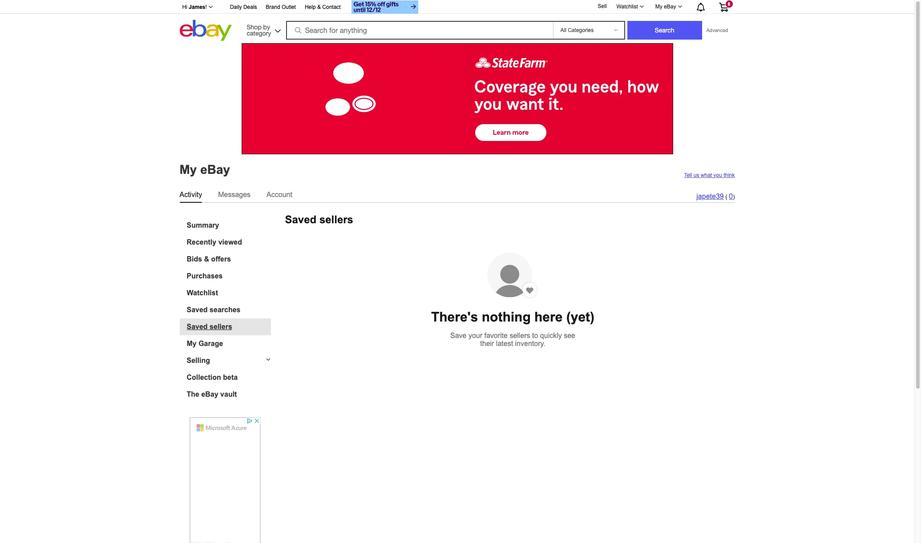 Task type: describe. For each thing, give the bounding box(es) containing it.
latest
[[496, 340, 513, 348]]

recently viewed
[[187, 238, 242, 246]]

bids & offers link
[[187, 255, 271, 263]]

account link
[[267, 189, 293, 201]]

my ebay inside "there's nothing here (yet)" main content
[[180, 163, 230, 177]]

none submit inside the shop by category banner
[[628, 21, 702, 40]]

the ebay vault
[[187, 391, 237, 398]]

collection beta link
[[187, 374, 271, 382]]

help
[[305, 4, 316, 10]]

6 link
[[714, 0, 734, 12]]

what
[[701, 172, 713, 178]]

nothing
[[482, 310, 531, 325]]

my ebay inside the account navigation
[[656, 4, 677, 10]]

saved searches
[[187, 306, 241, 314]]

saved for saved sellers link on the bottom
[[187, 323, 208, 331]]

brand outlet
[[266, 4, 296, 10]]

0 link
[[730, 193, 733, 200]]

searches
[[210, 306, 241, 314]]

shop
[[247, 23, 262, 31]]

1 horizontal spatial sellers
[[320, 214, 354, 226]]

0 vertical spatial advertisement region
[[242, 43, 674, 155]]

shop by category button
[[243, 20, 283, 39]]

your
[[469, 332, 483, 340]]

)
[[733, 193, 735, 200]]

(yet)
[[567, 310, 595, 325]]

watchlist inside "there's nothing here (yet)" main content
[[187, 289, 218, 297]]

offers
[[211, 255, 231, 263]]

deals
[[244, 4, 257, 10]]

sellers inside save your favorite sellers to quickly see their latest inventory.
[[510, 332, 531, 340]]

summary
[[187, 222, 219, 229]]

ebay for my ebay link
[[664, 4, 677, 10]]

watchlist inside the account navigation
[[617, 4, 638, 10]]

sell link
[[594, 3, 611, 10]]

saved for saved searches link
[[187, 306, 208, 314]]

save your favorite sellers to quickly see their latest inventory.
[[451, 332, 576, 348]]

there's
[[431, 310, 478, 325]]

selling
[[187, 357, 210, 364]]

beta
[[223, 374, 238, 381]]

hi james !
[[182, 4, 207, 10]]

here
[[535, 310, 563, 325]]

brand outlet link
[[266, 3, 296, 12]]

!
[[206, 4, 207, 10]]

purchases
[[187, 272, 223, 280]]

you
[[714, 172, 723, 178]]

the ebay vault link
[[187, 391, 271, 399]]

vault
[[220, 391, 237, 398]]

viewed
[[218, 238, 242, 246]]

by
[[263, 23, 270, 31]]

advanced link
[[702, 21, 733, 39]]

messages link
[[218, 189, 251, 201]]

there's nothing here (yet) main content
[[4, 43, 912, 544]]

japete39
[[697, 193, 724, 200]]

& for help
[[317, 4, 321, 10]]

see
[[564, 332, 576, 340]]

contact
[[323, 4, 341, 10]]

0 vertical spatial saved
[[285, 214, 317, 226]]

recently
[[187, 238, 217, 246]]

favorite
[[485, 332, 508, 340]]

help & contact link
[[305, 3, 341, 12]]

1 vertical spatial advertisement region
[[190, 417, 261, 544]]

& for bids
[[204, 255, 209, 263]]

0
[[730, 193, 733, 200]]

get an extra 15% off image
[[352, 0, 418, 14]]



Task type: vqa. For each thing, say whether or not it's contained in the screenshot.
there's
yes



Task type: locate. For each thing, give the bounding box(es) containing it.
my inside my garage "link"
[[187, 340, 197, 348]]

2 vertical spatial ebay
[[201, 391, 218, 398]]

tell
[[685, 172, 693, 178]]

ebay
[[664, 4, 677, 10], [200, 163, 230, 177], [201, 391, 218, 398]]

tell us what you think
[[685, 172, 735, 178]]

1 vertical spatial watchlist
[[187, 289, 218, 297]]

tell us what you think link
[[685, 172, 735, 178]]

2 vertical spatial saved
[[187, 323, 208, 331]]

watchlist link right sell link
[[612, 1, 648, 12]]

1 horizontal spatial watchlist
[[617, 4, 638, 10]]

Search for anything text field
[[287, 22, 552, 39]]

category
[[247, 30, 271, 37]]

us
[[694, 172, 700, 178]]

0 vertical spatial &
[[317, 4, 321, 10]]

save
[[451, 332, 467, 340]]

watchlist
[[617, 4, 638, 10], [187, 289, 218, 297]]

ebay for the ebay vault link
[[201, 391, 218, 398]]

sellers
[[320, 214, 354, 226], [210, 323, 232, 331], [510, 332, 531, 340]]

watchlist link
[[612, 1, 648, 12], [187, 289, 271, 297]]

& right bids
[[204, 255, 209, 263]]

daily deals
[[230, 4, 257, 10]]

outlet
[[282, 4, 296, 10]]

my ebay
[[656, 4, 677, 10], [180, 163, 230, 177]]

selling button
[[180, 357, 271, 365]]

daily
[[230, 4, 242, 10]]

account
[[267, 191, 293, 198]]

0 horizontal spatial &
[[204, 255, 209, 263]]

& right help
[[317, 4, 321, 10]]

saved inside saved sellers link
[[187, 323, 208, 331]]

advertisement region
[[242, 43, 674, 155], [190, 417, 261, 544]]

japete39 link
[[697, 193, 724, 200]]

their
[[481, 340, 494, 348]]

saved sellers link
[[187, 323, 271, 331]]

6
[[728, 1, 731, 7]]

activity link
[[180, 189, 202, 201]]

quickly
[[541, 332, 562, 340]]

there's nothing here (yet)
[[431, 310, 595, 325]]

james
[[189, 4, 206, 10]]

help & contact
[[305, 4, 341, 10]]

watchlist down purchases
[[187, 289, 218, 297]]

to
[[533, 332, 539, 340]]

0 horizontal spatial watchlist
[[187, 289, 218, 297]]

watchlist link up saved searches link
[[187, 289, 271, 297]]

ebay inside the account navigation
[[664, 4, 677, 10]]

account navigation
[[177, 0, 735, 15]]

0 horizontal spatial my ebay
[[180, 163, 230, 177]]

bids & offers
[[187, 255, 231, 263]]

& inside the account navigation
[[317, 4, 321, 10]]

0 horizontal spatial saved sellers
[[187, 323, 232, 331]]

my inside my ebay link
[[656, 4, 663, 10]]

0 vertical spatial sellers
[[320, 214, 354, 226]]

1 vertical spatial saved
[[187, 306, 208, 314]]

0 horizontal spatial sellers
[[210, 323, 232, 331]]

2 vertical spatial my
[[187, 340, 197, 348]]

garage
[[199, 340, 223, 348]]

inventory.
[[515, 340, 546, 348]]

messages
[[218, 191, 251, 198]]

1 vertical spatial sellers
[[210, 323, 232, 331]]

saved left searches
[[187, 306, 208, 314]]

1 vertical spatial &
[[204, 255, 209, 263]]

1 horizontal spatial &
[[317, 4, 321, 10]]

summary link
[[187, 222, 271, 230]]

& inside "link"
[[204, 255, 209, 263]]

1 horizontal spatial my ebay
[[656, 4, 677, 10]]

saved searches link
[[187, 306, 271, 314]]

0 vertical spatial my
[[656, 4, 663, 10]]

0 vertical spatial saved sellers
[[285, 214, 354, 226]]

watchlist right sell link
[[617, 4, 638, 10]]

2 vertical spatial sellers
[[510, 332, 531, 340]]

1 horizontal spatial watchlist link
[[612, 1, 648, 12]]

0 vertical spatial watchlist
[[617, 4, 638, 10]]

sell
[[598, 3, 607, 10]]

my for my ebay link
[[656, 4, 663, 10]]

shop by category banner
[[177, 0, 735, 43]]

bids
[[187, 255, 202, 263]]

recently viewed link
[[187, 238, 271, 246]]

saved up my garage
[[187, 323, 208, 331]]

the
[[187, 391, 199, 398]]

1 vertical spatial ebay
[[200, 163, 230, 177]]

my garage
[[187, 340, 223, 348]]

advanced
[[707, 28, 729, 33]]

0 horizontal spatial watchlist link
[[187, 289, 271, 297]]

&
[[317, 4, 321, 10], [204, 255, 209, 263]]

saved inside saved searches link
[[187, 306, 208, 314]]

daily deals link
[[230, 3, 257, 12]]

collection
[[187, 374, 221, 381]]

0 vertical spatial my ebay
[[656, 4, 677, 10]]

my for my garage "link"
[[187, 340, 197, 348]]

my
[[656, 4, 663, 10], [180, 163, 197, 177], [187, 340, 197, 348]]

hi
[[182, 4, 187, 10]]

saved sellers
[[285, 214, 354, 226], [187, 323, 232, 331]]

1 vertical spatial saved sellers
[[187, 323, 232, 331]]

japete39 ( 0 )
[[697, 193, 735, 200]]

(
[[726, 193, 728, 200]]

None submit
[[628, 21, 702, 40]]

1 vertical spatial watchlist link
[[187, 289, 271, 297]]

purchases link
[[187, 272, 271, 280]]

1 horizontal spatial saved sellers
[[285, 214, 354, 226]]

saved
[[285, 214, 317, 226], [187, 306, 208, 314], [187, 323, 208, 331]]

collection beta
[[187, 374, 238, 381]]

my ebay link
[[651, 1, 686, 12]]

1 vertical spatial my
[[180, 163, 197, 177]]

0 vertical spatial ebay
[[664, 4, 677, 10]]

shop by category
[[247, 23, 271, 37]]

brand
[[266, 4, 280, 10]]

1 vertical spatial my ebay
[[180, 163, 230, 177]]

2 horizontal spatial sellers
[[510, 332, 531, 340]]

0 vertical spatial watchlist link
[[612, 1, 648, 12]]

saved down account link
[[285, 214, 317, 226]]

think
[[724, 172, 735, 178]]

my garage link
[[187, 340, 271, 348]]

activity
[[180, 191, 202, 198]]



